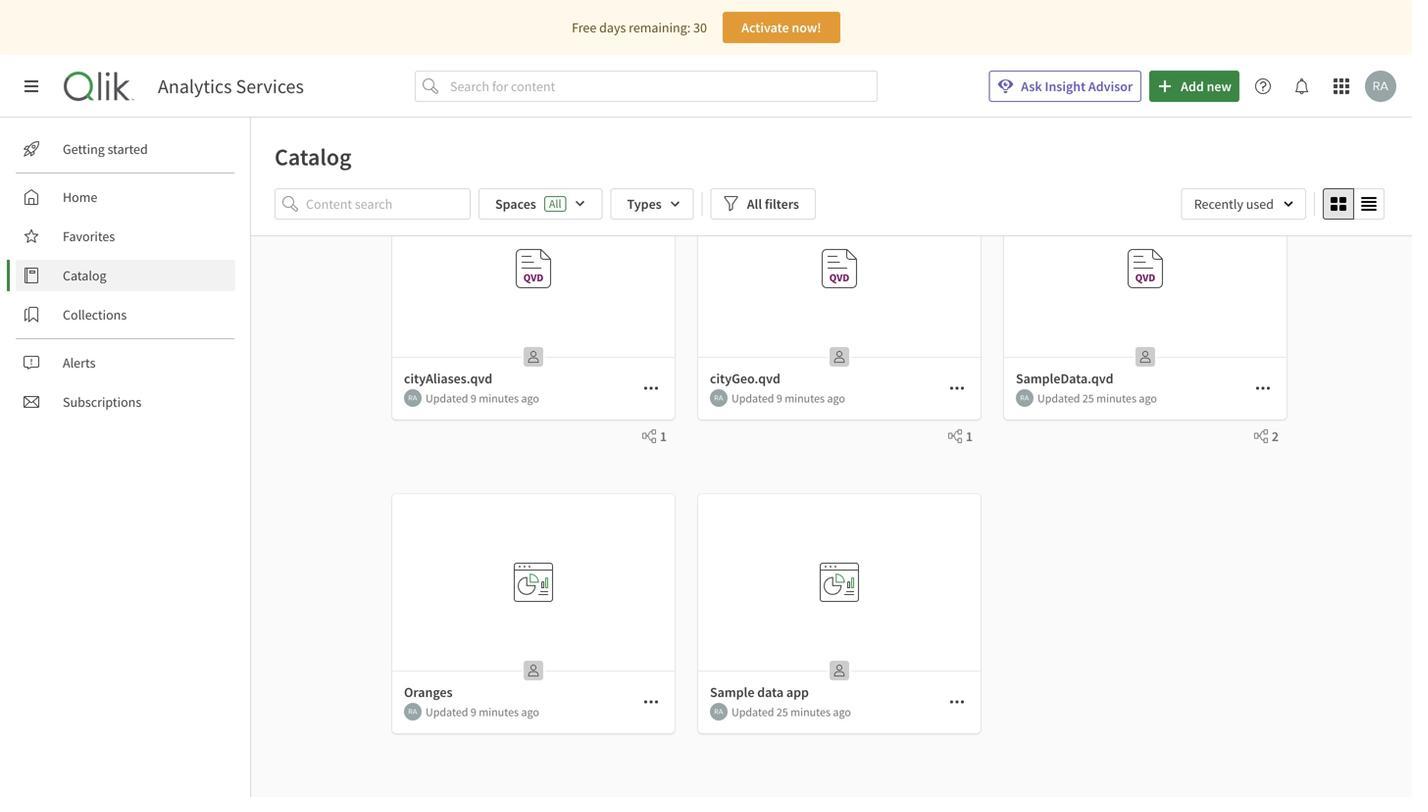 Task type: describe. For each thing, give the bounding box(es) containing it.
activate now!
[[742, 19, 822, 36]]

9 for oranges
[[471, 704, 476, 720]]

getting started
[[63, 140, 148, 158]]

ago for sampledata.qvd
[[1139, 391, 1157, 406]]

minutes for sample data app
[[791, 704, 831, 720]]

days
[[599, 19, 626, 36]]

more actions image for citygeo.qvd
[[949, 381, 965, 396]]

minutes for sampledata.qvd
[[1097, 391, 1137, 406]]

remaining:
[[629, 19, 691, 36]]

updated 25 minutes ago for sample data app
[[732, 704, 851, 720]]

Recently used field
[[1182, 188, 1306, 220]]

spaces
[[495, 195, 536, 213]]

2 button
[[1246, 428, 1279, 445]]

ruby anderson image for sample data app
[[710, 703, 728, 721]]

sample
[[710, 684, 755, 701]]

used
[[1246, 195, 1274, 213]]

activate
[[742, 19, 789, 36]]

app
[[787, 684, 809, 701]]

subscriptions
[[63, 393, 141, 411]]

home link
[[16, 181, 235, 213]]

filters
[[765, 195, 799, 213]]

updated for cityaliases.qvd
[[426, 391, 468, 406]]

0 vertical spatial cityaliases.qvd
[[517, 337, 590, 353]]

recently
[[1194, 195, 1244, 213]]

minutes for cityaliases.qvd
[[479, 391, 519, 406]]

ruby anderson element for sampledata.qvd
[[1016, 389, 1034, 407]]

updated 9 minutes ago for cityaliases.qvd
[[426, 391, 539, 406]]

oranges
[[404, 684, 453, 701]]

more actions image for sample data app
[[949, 694, 965, 710]]

add new button
[[1150, 71, 1240, 102]]

types
[[627, 195, 662, 213]]

ruby anderson element for citygeo.qvd
[[710, 389, 728, 407]]

ago for sample data app
[[833, 704, 851, 720]]

switch view group
[[1323, 188, 1385, 220]]

minutes for citygeo.qvd
[[785, 391, 825, 406]]

favorites link
[[16, 221, 235, 252]]

analytics services
[[158, 74, 304, 99]]

1 vertical spatial cityaliases.qvd
[[404, 370, 492, 387]]

0 vertical spatial citygeo.qvd
[[831, 337, 889, 353]]

ago for citygeo.qvd
[[827, 391, 845, 406]]

add
[[1181, 77, 1204, 95]]

all for all
[[549, 196, 562, 211]]

started
[[107, 140, 148, 158]]

alerts
[[63, 354, 96, 372]]

more actions image for cityaliases.qvd
[[643, 381, 659, 396]]

collections link
[[16, 299, 235, 331]]

catalog inside the navigation pane element
[[63, 267, 106, 284]]

Content search text field
[[306, 188, 471, 220]]

ago for oranges
[[521, 704, 539, 720]]

0 vertical spatial sampledata.qvd
[[1125, 337, 1207, 353]]

alerts link
[[16, 347, 235, 379]]

ask insight advisor
[[1021, 77, 1133, 95]]

0 horizontal spatial citygeo.qvd
[[710, 370, 781, 387]]

free
[[572, 19, 597, 36]]



Task type: vqa. For each thing, say whether or not it's contained in the screenshot.
Updated 25 minutes ago
yes



Task type: locate. For each thing, give the bounding box(es) containing it.
all filters
[[747, 195, 799, 213]]

0 horizontal spatial sampledata.qvd
[[1016, 370, 1114, 387]]

1 button for citygeo.qvd
[[940, 428, 973, 445]]

1 vertical spatial sampledata.qvd
[[1016, 370, 1114, 387]]

2
[[1272, 428, 1279, 445]]

ruby anderson image for oranges
[[404, 703, 422, 721]]

1 1 button from the left
[[634, 428, 667, 445]]

ruby anderson element
[[404, 389, 422, 407], [710, 389, 728, 407], [1016, 389, 1034, 407], [404, 703, 422, 721], [710, 703, 728, 721]]

1 vertical spatial ruby anderson image
[[1016, 389, 1034, 407]]

2 1 from the left
[[966, 428, 973, 445]]

9 for cityaliases.qvd
[[471, 391, 476, 406]]

1 vertical spatial citygeo.qvd
[[710, 370, 781, 387]]

1 button
[[634, 428, 667, 445], [940, 428, 973, 445]]

favorites
[[63, 228, 115, 245]]

all inside dropdown button
[[747, 195, 762, 213]]

0 horizontal spatial catalog
[[63, 267, 106, 284]]

sampledata.qvd
[[1125, 337, 1207, 353], [1016, 370, 1114, 387]]

catalog down the services
[[275, 142, 352, 172]]

filters region
[[251, 184, 1412, 235]]

0 horizontal spatial cityaliases.qvd
[[404, 370, 492, 387]]

1 horizontal spatial 1 button
[[940, 428, 973, 445]]

all
[[747, 195, 762, 213], [549, 196, 562, 211]]

:
[[825, 337, 828, 353]]

insight
[[1045, 77, 1086, 95]]

1 horizontal spatial 25
[[1083, 391, 1094, 406]]

updated for sample data app
[[732, 704, 774, 720]]

ruby anderson image
[[404, 389, 422, 407], [710, 389, 728, 407], [710, 703, 728, 721]]

all filters button
[[711, 188, 816, 220]]

list view image
[[1361, 196, 1377, 212]]

30
[[693, 19, 707, 36]]

0 horizontal spatial all
[[549, 196, 562, 211]]

ruby anderson element for oranges
[[404, 703, 422, 721]]

more actions image for oranges
[[643, 694, 659, 710]]

25
[[1083, 391, 1094, 406], [777, 704, 788, 720]]

minutes for oranges
[[479, 704, 519, 720]]

ago for cityaliases.qvd
[[521, 391, 539, 406]]

close sidebar menu image
[[24, 78, 39, 94]]

updated 25 minutes ago for sampledata.qvd
[[1038, 391, 1157, 406]]

home
[[63, 188, 97, 206]]

1 button for cityaliases.qvd
[[634, 428, 667, 445]]

all for all filters
[[747, 195, 762, 213]]

activate now! link
[[723, 12, 840, 43]]

new
[[1207, 77, 1232, 95]]

updated 9 minutes ago
[[426, 391, 539, 406], [732, 391, 845, 406], [426, 704, 539, 720]]

0 horizontal spatial 25
[[777, 704, 788, 720]]

getting started link
[[16, 133, 235, 165]]

0 vertical spatial updated 25 minutes ago
[[1038, 391, 1157, 406]]

1 for citygeo.qvd
[[966, 428, 973, 445]]

citygeo.qvd
[[831, 337, 889, 353], [710, 370, 781, 387]]

0 horizontal spatial updated 25 minutes ago
[[732, 704, 851, 720]]

9
[[471, 391, 476, 406], [777, 391, 783, 406], [471, 704, 476, 720]]

add new
[[1181, 77, 1232, 95]]

ruby anderson image for sampledata.qvd
[[1016, 389, 1034, 407]]

0 horizontal spatial 1 button
[[634, 428, 667, 445]]

recently used
[[1194, 195, 1274, 213]]

1 horizontal spatial 1
[[966, 428, 973, 445]]

analytics
[[158, 74, 232, 99]]

1 horizontal spatial catalog
[[275, 142, 352, 172]]

0 vertical spatial catalog
[[275, 142, 352, 172]]

cityaliases.qvd
[[517, 337, 590, 353], [404, 370, 492, 387]]

types button
[[611, 188, 694, 220]]

1 horizontal spatial citygeo.qvd
[[831, 337, 889, 353]]

1 horizontal spatial cityaliases.qvd
[[517, 337, 590, 353]]

2 horizontal spatial ruby anderson image
[[1365, 71, 1397, 102]]

2 1 button from the left
[[940, 428, 973, 445]]

more actions image
[[643, 381, 659, 396], [949, 381, 965, 396], [643, 694, 659, 710], [949, 694, 965, 710]]

collections
[[63, 306, 127, 324]]

updated 9 minutes ago for oranges
[[426, 704, 539, 720]]

data
[[757, 684, 784, 701]]

tile view image
[[1331, 196, 1347, 212]]

catalog link
[[16, 260, 235, 291]]

updated 9 minutes ago for citygeo.qvd
[[732, 391, 845, 406]]

ask
[[1021, 77, 1042, 95]]

1 1 from the left
[[660, 428, 667, 445]]

9 for citygeo.qvd
[[777, 391, 783, 406]]

ask insight advisor button
[[989, 71, 1142, 102]]

ago
[[521, 391, 539, 406], [827, 391, 845, 406], [1139, 391, 1157, 406], [521, 704, 539, 720], [833, 704, 851, 720]]

sample data app
[[710, 684, 809, 701]]

updated
[[426, 391, 468, 406], [732, 391, 774, 406], [1038, 391, 1080, 406], [426, 704, 468, 720], [732, 704, 774, 720]]

getting
[[63, 140, 105, 158]]

1 vertical spatial catalog
[[63, 267, 106, 284]]

1 for cityaliases.qvd
[[660, 428, 667, 445]]

1 horizontal spatial sampledata.qvd
[[1125, 337, 1207, 353]]

0 horizontal spatial ruby anderson image
[[404, 703, 422, 721]]

0 horizontal spatial 1
[[660, 428, 667, 445]]

services
[[236, 74, 304, 99]]

updated for citygeo.qvd
[[732, 391, 774, 406]]

now!
[[792, 19, 822, 36]]

subscriptions link
[[16, 386, 235, 418]]

1
[[660, 428, 667, 445], [966, 428, 973, 445]]

0 vertical spatial 25
[[1083, 391, 1094, 406]]

Search for content text field
[[446, 71, 878, 102]]

25 for sample data app
[[777, 704, 788, 720]]

advisor
[[1089, 77, 1133, 95]]

all left filters
[[747, 195, 762, 213]]

1 vertical spatial 25
[[777, 704, 788, 720]]

catalog
[[275, 142, 352, 172], [63, 267, 106, 284]]

1 vertical spatial updated 25 minutes ago
[[732, 704, 851, 720]]

1 horizontal spatial ruby anderson image
[[1016, 389, 1034, 407]]

ruby anderson image
[[1365, 71, 1397, 102], [1016, 389, 1034, 407], [404, 703, 422, 721]]

updated 25 minutes ago
[[1038, 391, 1157, 406], [732, 704, 851, 720]]

catalog down favorites at the top
[[63, 267, 106, 284]]

ruby anderson element for cityaliases.qvd
[[404, 389, 422, 407]]

updated for oranges
[[426, 704, 468, 720]]

navigation pane element
[[0, 126, 250, 426]]

2 vertical spatial ruby anderson image
[[404, 703, 422, 721]]

ruby anderson image for cityaliases.qvd
[[404, 389, 422, 407]]

ruby anderson element for sample data app
[[710, 703, 728, 721]]

0 vertical spatial ruby anderson image
[[1365, 71, 1397, 102]]

updated for sampledata.qvd
[[1038, 391, 1080, 406]]

ruby anderson image for citygeo.qvd
[[710, 389, 728, 407]]

free days remaining: 30
[[572, 19, 707, 36]]

all right spaces
[[549, 196, 562, 211]]

more actions image
[[1255, 381, 1271, 396]]

25 for sampledata.qvd
[[1083, 391, 1094, 406]]

minutes
[[479, 391, 519, 406], [785, 391, 825, 406], [1097, 391, 1137, 406], [479, 704, 519, 720], [791, 704, 831, 720]]

1 horizontal spatial all
[[747, 195, 762, 213]]

1 horizontal spatial updated 25 minutes ago
[[1038, 391, 1157, 406]]

analytics services element
[[158, 74, 304, 99]]

: citygeo.qvd
[[825, 337, 889, 353]]



